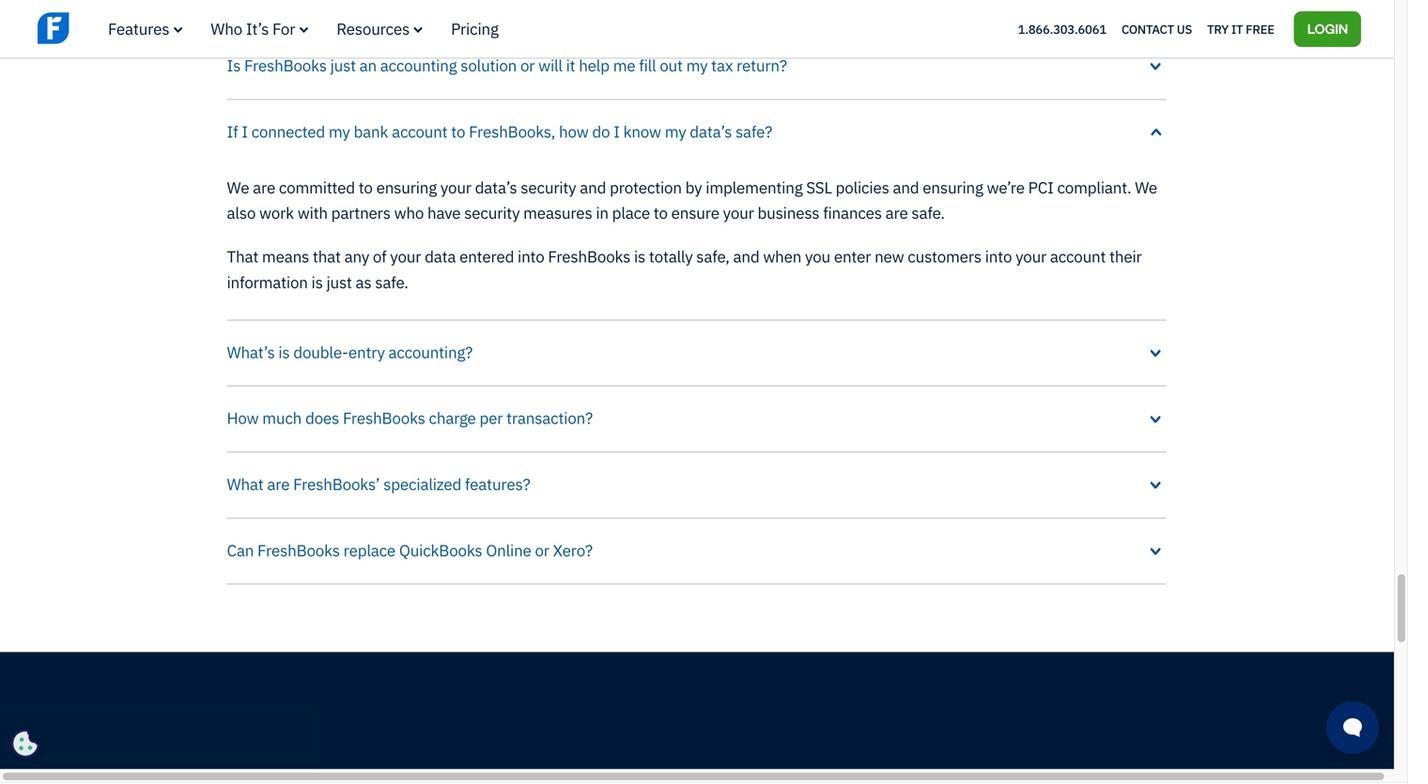 Task type: vqa. For each thing, say whether or not it's contained in the screenshot.
Support inside the The Support You Need, When You Need It
no



Task type: describe. For each thing, give the bounding box(es) containing it.
freshbooks'
[[293, 474, 380, 495]]

know
[[623, 121, 661, 142]]

your down implementing
[[723, 203, 754, 223]]

business
[[758, 203, 820, 223]]

new
[[875, 246, 904, 267]]

charge
[[429, 408, 476, 429]]

it's
[[246, 18, 269, 39]]

can
[[227, 540, 254, 561]]

means
[[262, 246, 309, 267]]

try
[[1207, 21, 1229, 37]]

if i connected my bank account to freshbooks, how do i know my data's safe?
[[227, 121, 772, 142]]

how
[[559, 121, 589, 142]]

quickbooks
[[399, 540, 482, 561]]

out
[[660, 55, 683, 76]]

1 vertical spatial is
[[311, 272, 323, 293]]

how much does freshbooks charge per transaction?
[[227, 408, 593, 429]]

contact us link
[[1122, 17, 1192, 41]]

who
[[211, 18, 242, 39]]

policies
[[836, 177, 889, 198]]

fill
[[639, 55, 656, 76]]

for
[[272, 18, 295, 39]]

customers
[[908, 246, 982, 267]]

enter
[[834, 246, 871, 267]]

ssl
[[806, 177, 832, 198]]

protection
[[610, 177, 682, 198]]

help
[[579, 55, 610, 76]]

freshbooks down for
[[244, 55, 327, 76]]

us
[[1177, 21, 1192, 37]]

measures
[[523, 203, 592, 223]]

per
[[480, 408, 503, 429]]

accounting
[[380, 55, 457, 76]]

freshbooks right does
[[343, 408, 425, 429]]

does
[[305, 408, 339, 429]]

xero?
[[553, 540, 593, 561]]

totally
[[649, 246, 693, 267]]

what
[[227, 474, 264, 495]]

account inside that means that any of your data entered into freshbooks is totally safe, and when you enter new customers into your account their information is just as safe.
[[1050, 246, 1106, 267]]

2 ensuring from the left
[[923, 177, 983, 198]]

resources
[[337, 18, 410, 39]]

much
[[262, 408, 302, 429]]

freshbooks inside that means that any of your data entered into freshbooks is totally safe, and when you enter new customers into your account their information is just as safe.
[[548, 246, 631, 267]]

that
[[313, 246, 341, 267]]

freshbooks right can
[[257, 540, 340, 561]]

who it's for link
[[211, 18, 308, 39]]

safe,
[[696, 246, 730, 267]]

freshbooks,
[[469, 121, 555, 142]]

with
[[298, 203, 328, 223]]

2 we from the left
[[1135, 177, 1158, 198]]

safe. inside we are committed to ensuring your data's security and protection by implementing ssl policies and ensuring we're pci compliant. we also work with partners who have security measures in place to ensure your business finances are safe.
[[912, 203, 945, 223]]

return?
[[737, 55, 787, 76]]

0 horizontal spatial to
[[359, 177, 373, 198]]

information
[[227, 272, 308, 293]]

is freshbooks just an accounting solution or will it help me fill out my tax return?
[[227, 55, 787, 76]]

when
[[763, 246, 802, 267]]

login link
[[1294, 11, 1361, 47]]

your down pci
[[1016, 246, 1047, 267]]

1 ensuring from the left
[[376, 177, 437, 198]]

who it's for
[[211, 18, 295, 39]]

of
[[373, 246, 387, 267]]

are for we are committed to ensuring your data's security and protection by implementing ssl policies and ensuring we're pci compliant. we also work with partners who have security measures in place to ensure your business finances are safe.
[[253, 177, 275, 198]]

how
[[227, 408, 259, 429]]

free
[[1246, 21, 1275, 37]]

login
[[1308, 19, 1348, 37]]

if
[[227, 121, 238, 142]]

my right know
[[665, 121, 686, 142]]

we are committed to ensuring your data's security and protection by implementing ssl policies and ensuring we're pci compliant. we also work with partners who have security measures in place to ensure your business finances are safe.
[[227, 177, 1158, 223]]

0 vertical spatial data's
[[690, 121, 732, 142]]

online
[[486, 540, 531, 561]]

0 vertical spatial it
[[1232, 21, 1243, 37]]

double-
[[293, 342, 348, 362]]

safe. inside that means that any of your data entered into freshbooks is totally safe, and when you enter new customers into your account their information is just as safe.
[[375, 272, 408, 293]]

cookie preferences image
[[11, 730, 39, 758]]

by
[[685, 177, 702, 198]]

0 horizontal spatial account
[[392, 121, 448, 142]]

me
[[613, 55, 636, 76]]

2 vertical spatial to
[[654, 203, 668, 223]]

my left tax
[[686, 55, 708, 76]]

specialized
[[383, 474, 461, 495]]

an
[[360, 55, 377, 76]]

bank
[[354, 121, 388, 142]]

safe?
[[736, 121, 772, 142]]

cookie consent banner dialog
[[14, 538, 296, 755]]

0 vertical spatial or
[[520, 55, 535, 76]]

pricing link
[[451, 18, 499, 39]]

who
[[394, 203, 424, 223]]

1 i from the left
[[242, 121, 248, 142]]

connected
[[251, 121, 325, 142]]

contact
[[1122, 21, 1174, 37]]

0 vertical spatial is
[[634, 246, 646, 267]]

pci
[[1028, 177, 1054, 198]]

that means that any of your data entered into freshbooks is totally safe, and when you enter new customers into your account their information is just as safe.
[[227, 246, 1142, 293]]



Task type: locate. For each thing, give the bounding box(es) containing it.
their
[[1110, 246, 1142, 267]]

to right place
[[654, 203, 668, 223]]

data
[[425, 246, 456, 267]]

are for what are freshbooks' specialized features?
[[267, 474, 290, 495]]

my left bank
[[329, 121, 350, 142]]

accounting?
[[389, 342, 473, 362]]

into
[[518, 246, 545, 267], [985, 246, 1012, 267]]

what's is double-entry accounting?
[[227, 342, 473, 362]]

just left an
[[330, 55, 356, 76]]

contact us
[[1122, 21, 1192, 37]]

what are freshbooks' specialized features?
[[227, 474, 530, 495]]

0 horizontal spatial is
[[278, 342, 290, 362]]

you
[[805, 246, 831, 267]]

and inside that means that any of your data entered into freshbooks is totally safe, and when you enter new customers into your account their information is just as safe.
[[733, 246, 760, 267]]

just left "as" on the left
[[326, 272, 352, 293]]

are
[[253, 177, 275, 198], [886, 203, 908, 223], [267, 474, 290, 495]]

0 vertical spatial security
[[521, 177, 576, 198]]

and right policies
[[893, 177, 919, 198]]

ensuring up who
[[376, 177, 437, 198]]

1 vertical spatial or
[[535, 540, 549, 561]]

0 vertical spatial safe.
[[912, 203, 945, 223]]

0 horizontal spatial safe.
[[375, 272, 408, 293]]

1 horizontal spatial and
[[733, 246, 760, 267]]

safe. right "as" on the left
[[375, 272, 408, 293]]

have
[[428, 203, 461, 223]]

1 horizontal spatial we
[[1135, 177, 1158, 198]]

1 we from the left
[[227, 177, 249, 198]]

it right 'will'
[[566, 55, 575, 76]]

0 horizontal spatial into
[[518, 246, 545, 267]]

data's inside we are committed to ensuring your data's security and protection by implementing ssl policies and ensuring we're pci compliant. we also work with partners who have security measures in place to ensure your business finances are safe.
[[475, 177, 517, 198]]

0 horizontal spatial security
[[464, 203, 520, 223]]

i right if
[[242, 121, 248, 142]]

compliant.
[[1057, 177, 1132, 198]]

0 horizontal spatial and
[[580, 177, 606, 198]]

2 vertical spatial is
[[278, 342, 290, 362]]

finances
[[823, 203, 882, 223]]

i
[[242, 121, 248, 142], [614, 121, 620, 142]]

can freshbooks replace quickbooks online or xero?
[[227, 540, 593, 561]]

entered
[[459, 246, 514, 267]]

account
[[392, 121, 448, 142], [1050, 246, 1106, 267]]

0 vertical spatial are
[[253, 177, 275, 198]]

to left freshbooks,
[[451, 121, 465, 142]]

0 horizontal spatial it
[[566, 55, 575, 76]]

0 horizontal spatial we
[[227, 177, 249, 198]]

are up work on the top of page
[[253, 177, 275, 198]]

entry
[[348, 342, 385, 362]]

1 horizontal spatial i
[[614, 121, 620, 142]]

that
[[227, 246, 258, 267]]

0 horizontal spatial i
[[242, 121, 248, 142]]

resources link
[[337, 18, 423, 39]]

1 horizontal spatial ensuring
[[923, 177, 983, 198]]

account left their
[[1050, 246, 1106, 267]]

1 vertical spatial to
[[359, 177, 373, 198]]

1 horizontal spatial data's
[[690, 121, 732, 142]]

pricing
[[451, 18, 499, 39]]

ensuring left we're
[[923, 177, 983, 198]]

will
[[538, 55, 563, 76]]

your up have
[[440, 177, 471, 198]]

features link
[[108, 18, 183, 39]]

account right bank
[[392, 121, 448, 142]]

implementing
[[706, 177, 803, 198]]

as
[[356, 272, 372, 293]]

we up also
[[227, 177, 249, 198]]

is
[[634, 246, 646, 267], [311, 272, 323, 293], [278, 342, 290, 362]]

try it free link
[[1207, 17, 1275, 41]]

it right try
[[1232, 21, 1243, 37]]

1 horizontal spatial it
[[1232, 21, 1243, 37]]

security up measures
[[521, 177, 576, 198]]

is
[[227, 55, 241, 76]]

1 horizontal spatial safe.
[[912, 203, 945, 223]]

1 horizontal spatial to
[[451, 121, 465, 142]]

0 vertical spatial to
[[451, 121, 465, 142]]

features?
[[465, 474, 530, 495]]

work
[[259, 203, 294, 223]]

1 horizontal spatial is
[[311, 272, 323, 293]]

to up partners
[[359, 177, 373, 198]]

i right do
[[614, 121, 620, 142]]

1 vertical spatial data's
[[475, 177, 517, 198]]

is left totally
[[634, 246, 646, 267]]

security up entered
[[464, 203, 520, 223]]

also
[[227, 203, 256, 223]]

or left 'will'
[[520, 55, 535, 76]]

any
[[344, 246, 369, 267]]

are right what
[[267, 474, 290, 495]]

1 vertical spatial are
[[886, 203, 908, 223]]

just inside that means that any of your data entered into freshbooks is totally safe, and when you enter new customers into your account their information is just as safe.
[[326, 272, 352, 293]]

or
[[520, 55, 535, 76], [535, 540, 549, 561]]

safe.
[[912, 203, 945, 223], [375, 272, 408, 293]]

1 vertical spatial safe.
[[375, 272, 408, 293]]

1 horizontal spatial account
[[1050, 246, 1106, 267]]

committed
[[279, 177, 355, 198]]

and right safe,
[[733, 246, 760, 267]]

2 into from the left
[[985, 246, 1012, 267]]

partners
[[331, 203, 391, 223]]

ensuring
[[376, 177, 437, 198], [923, 177, 983, 198]]

data's left safe?
[[690, 121, 732, 142]]

or left xero?
[[535, 540, 549, 561]]

ensure
[[671, 203, 720, 223]]

2 horizontal spatial and
[[893, 177, 919, 198]]

2 vertical spatial are
[[267, 474, 290, 495]]

place
[[612, 203, 650, 223]]

data's down if i connected my bank account to freshbooks, how do i know my data's safe?
[[475, 177, 517, 198]]

1.866.303.6061 link
[[1018, 21, 1107, 37]]

freshbooks logo image
[[38, 10, 183, 46]]

we
[[227, 177, 249, 198], [1135, 177, 1158, 198]]

1.866.303.6061
[[1018, 21, 1107, 37]]

and up in
[[580, 177, 606, 198]]

we right compliant.
[[1135, 177, 1158, 198]]

2 i from the left
[[614, 121, 620, 142]]

safe. up customers
[[912, 203, 945, 223]]

solution
[[461, 55, 517, 76]]

1 vertical spatial security
[[464, 203, 520, 223]]

do
[[592, 121, 610, 142]]

freshbooks
[[244, 55, 327, 76], [548, 246, 631, 267], [343, 408, 425, 429], [257, 540, 340, 561]]

1 horizontal spatial into
[[985, 246, 1012, 267]]

1 vertical spatial it
[[566, 55, 575, 76]]

1 horizontal spatial security
[[521, 177, 576, 198]]

0 horizontal spatial data's
[[475, 177, 517, 198]]

what's
[[227, 342, 275, 362]]

into right customers
[[985, 246, 1012, 267]]

0 horizontal spatial ensuring
[[376, 177, 437, 198]]

tax
[[711, 55, 733, 76]]

try it free
[[1207, 21, 1275, 37]]

1 into from the left
[[518, 246, 545, 267]]

1 vertical spatial just
[[326, 272, 352, 293]]

security
[[521, 177, 576, 198], [464, 203, 520, 223]]

features
[[108, 18, 169, 39]]

0 vertical spatial account
[[392, 121, 448, 142]]

your
[[440, 177, 471, 198], [723, 203, 754, 223], [390, 246, 421, 267], [1016, 246, 1047, 267]]

0 vertical spatial just
[[330, 55, 356, 76]]

2 horizontal spatial to
[[654, 203, 668, 223]]

just
[[330, 55, 356, 76], [326, 272, 352, 293]]

it
[[1232, 21, 1243, 37], [566, 55, 575, 76]]

in
[[596, 203, 609, 223]]

we're
[[987, 177, 1025, 198]]

2 horizontal spatial is
[[634, 246, 646, 267]]

transaction?
[[507, 408, 593, 429]]

are down policies
[[886, 203, 908, 223]]

into right entered
[[518, 246, 545, 267]]

is down that
[[311, 272, 323, 293]]

my
[[686, 55, 708, 76], [329, 121, 350, 142], [665, 121, 686, 142]]

1 vertical spatial account
[[1050, 246, 1106, 267]]

dialog
[[0, 0, 1408, 784]]

freshbooks down in
[[548, 246, 631, 267]]

is right what's
[[278, 342, 290, 362]]

your right of
[[390, 246, 421, 267]]



